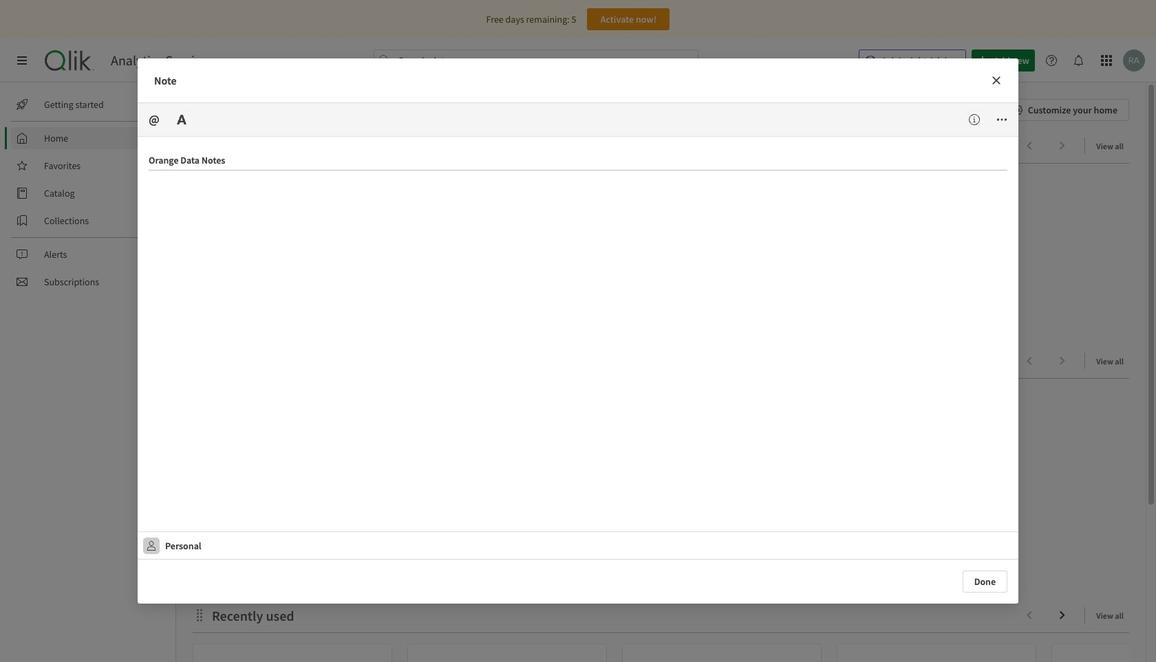 Task type: describe. For each thing, give the bounding box(es) containing it.
toggle formatting image
[[176, 114, 187, 125]]

close sidebar menu image
[[17, 55, 28, 66]]

analytics services element
[[111, 52, 213, 69]]

ruby anderson image
[[202, 537, 214, 549]]

navigation pane element
[[0, 88, 175, 299]]

close image
[[991, 75, 1002, 86]]



Task type: locate. For each thing, give the bounding box(es) containing it.
unfavorite image
[[348, 531, 359, 542]]

move collection image
[[193, 609, 206, 622]]

main content
[[171, 83, 1156, 663]]

insert mention element
[[143, 109, 170, 131]]

dialog
[[138, 58, 1019, 604]]

ruby anderson element
[[202, 537, 214, 549]]

Note title text field
[[149, 148, 1007, 171]]

details image
[[969, 114, 980, 125]]



Task type: vqa. For each thing, say whether or not it's contained in the screenshot.
Details image
yes



